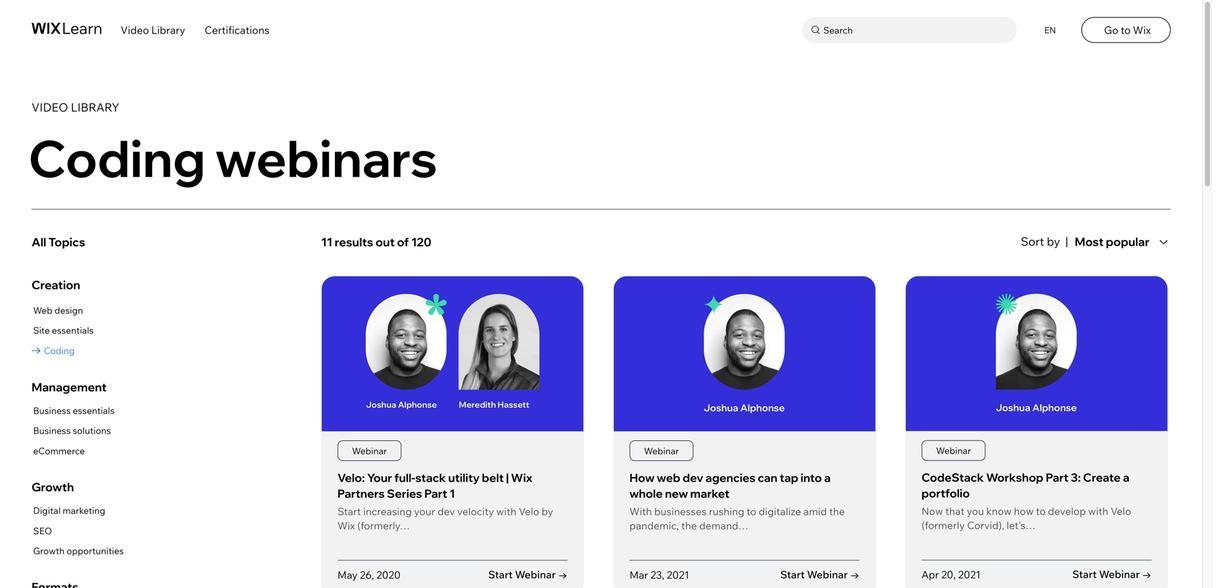 Task type: describe. For each thing, give the bounding box(es) containing it.
coding for coding webinars
[[28, 126, 206, 190]]

business solutions
[[33, 426, 111, 437]]

site essentials list item
[[32, 323, 94, 339]]

20,
[[942, 569, 956, 582]]

utility
[[448, 471, 480, 485]]

start for codestack workshop part 3: create a portfolio
[[1073, 569, 1097, 582]]

out
[[376, 235, 395, 250]]

codestack workshop part 3: create a portfolio link
[[922, 471, 1130, 501]]

growth opportunities button
[[32, 544, 124, 560]]

web design button
[[32, 303, 94, 319]]

tap
[[780, 471, 799, 485]]

how web dev agencies can tap into a whole new market list item
[[613, 276, 876, 589]]

topics
[[49, 235, 85, 250]]

menu bar containing video library
[[0, 0, 1203, 57]]

start webinar → for velo: your full-stack utility belt | wix partners series part 1
[[489, 569, 568, 582]]

dev inside 'how web dev agencies can tap into a whole new market with businesses rushing to digitalize amid the pandemic, the demand…'
[[683, 471, 704, 485]]

all topics button
[[32, 228, 302, 257]]

web design list item
[[32, 303, 94, 319]]

site
[[33, 325, 50, 337]]

digital marketing button
[[32, 503, 124, 520]]

business for business essentials
[[33, 405, 71, 417]]

can
[[758, 471, 778, 485]]

velo: your full-stack utility belt | wix partners series part 1 link
[[338, 471, 533, 501]]

belt
[[482, 471, 504, 485]]

velo: your full-stack utility belt | wix partners series part 1 start increasing your dev velocity with velo by wix (formerly…
[[338, 471, 553, 533]]

filters navigation
[[32, 228, 302, 589]]

how web dev agencies can tap into a whole new market link
[[630, 471, 831, 501]]

start webinar → button for velo: your full-stack utility belt | wix partners series part 1
[[489, 568, 568, 583]]

growth opportunities
[[33, 546, 124, 557]]

apr
[[922, 569, 939, 582]]

digitalize
[[759, 506, 801, 519]]

increasing
[[363, 506, 412, 519]]

amid
[[804, 506, 827, 519]]

(formerly
[[922, 520, 965, 533]]

2 vertical spatial wix
[[338, 520, 355, 533]]

0 horizontal spatial the
[[682, 520, 697, 533]]

of
[[397, 235, 409, 250]]

coding webinars
[[28, 126, 438, 190]]

digital
[[33, 506, 61, 517]]

3:
[[1071, 471, 1081, 485]]

pandemic,
[[630, 520, 679, 533]]

business for business solutions
[[33, 426, 71, 437]]

video library link
[[121, 24, 185, 37]]

digital marketing
[[33, 506, 105, 517]]

digital marketing list item
[[32, 503, 124, 520]]

velo inside velo: your full-stack utility belt | wix partners series part 1 start increasing your dev velocity with velo by wix (formerly…
[[519, 506, 540, 519]]

library
[[71, 100, 119, 115]]

growth for growth opportunities
[[33, 546, 65, 557]]

solutions
[[73, 426, 111, 437]]

essentials for site essentials
[[52, 325, 94, 337]]

agencies
[[706, 471, 756, 485]]

2021 for you
[[959, 569, 981, 582]]

rushing
[[709, 506, 745, 519]]

all topics
[[32, 235, 85, 250]]

part inside velo: your full-stack utility belt | wix partners series part 1 start increasing your dev velocity with velo by wix (formerly…
[[425, 487, 447, 501]]

→ for how web dev agencies can tap into a whole new market
[[850, 569, 860, 582]]

results
[[335, 235, 373, 250]]

business solutions button
[[32, 423, 115, 440]]

webinars
[[215, 126, 438, 190]]

whole
[[630, 487, 663, 501]]

a inside codestack workshop part 3: create a portfolio now that you know how to develop with velo (formerly corvid), let's…
[[1123, 471, 1130, 485]]

start inside velo: your full-stack utility belt | wix partners series part 1 start increasing your dev velocity with velo by wix (formerly…
[[338, 506, 361, 519]]

business essentials list item
[[32, 403, 115, 419]]

new
[[665, 487, 688, 501]]

market
[[690, 487, 730, 501]]

management
[[32, 380, 107, 395]]

creation
[[32, 278, 80, 292]]

seo list item
[[32, 523, 124, 540]]

business essentials button
[[32, 403, 115, 419]]

growth for growth
[[32, 480, 74, 495]]

opportunities
[[67, 546, 124, 557]]

23,
[[651, 569, 665, 582]]

ecommerce
[[33, 446, 85, 457]]

start webinar → button for how web dev agencies can tap into a whole new market
[[781, 568, 860, 583]]

video
[[121, 24, 149, 37]]

web design
[[33, 305, 83, 316]]

go to wix link
[[1082, 17, 1171, 43]]

how
[[1014, 506, 1034, 518]]

to inside menu bar
[[1121, 24, 1131, 37]]

video
[[32, 100, 68, 115]]

2020
[[377, 569, 401, 582]]

list for creation
[[32, 303, 94, 359]]

know
[[987, 506, 1012, 518]]

filtered results region
[[321, 228, 1181, 589]]

into
[[801, 471, 822, 485]]

go
[[1105, 24, 1119, 37]]

certifications link
[[205, 24, 270, 37]]

full-
[[394, 471, 415, 485]]

site essentials button
[[32, 323, 94, 339]]

apr 20, 2021
[[922, 569, 981, 582]]

a black and white headshot inset on a blue background: joshua alphonse, smiling. image
[[614, 277, 876, 432]]

26,
[[360, 569, 374, 582]]

all
[[32, 235, 46, 250]]

let's…
[[1007, 520, 1036, 533]]

series
[[387, 487, 422, 501]]

en button
[[1037, 17, 1063, 43]]

coding list item
[[32, 343, 94, 359]]

essentials for business essentials
[[73, 405, 115, 417]]

120
[[411, 235, 432, 250]]

sort
[[1021, 234, 1045, 249]]

you
[[967, 506, 984, 518]]

web
[[657, 471, 681, 485]]

certifications
[[205, 24, 270, 37]]

site essentials
[[33, 325, 94, 337]]

→ for codestack workshop part 3: create a portfolio
[[1143, 569, 1152, 582]]

with inside codestack workshop part 3: create a portfolio now that you know how to develop with velo (formerly corvid), let's…
[[1089, 506, 1109, 518]]

with inside velo: your full-stack utility belt | wix partners series part 1 start increasing your dev velocity with velo by wix (formerly…
[[497, 506, 517, 519]]

two black and white headshots inset on a blue background: joshua alphonse and meredith hassett, smiling. image
[[322, 277, 584, 432]]



Task type: vqa. For each thing, say whether or not it's contained in the screenshot.
'pages' within the A single web design can consist of multiple pages and items to be viewed or used by the visitor. Website navigation is what lets visitors find the webpages they need after they arrive at your site.
no



Task type: locate. For each thing, give the bounding box(es) containing it.
0 horizontal spatial →
[[558, 569, 568, 582]]

part left 1
[[425, 487, 447, 501]]

1 vertical spatial dev
[[438, 506, 455, 519]]

0 vertical spatial growth
[[32, 480, 74, 495]]

→ for velo: your full-stack utility belt | wix partners series part 1
[[558, 569, 568, 582]]

list for management
[[32, 403, 115, 460]]

1 horizontal spatial velo
[[1111, 506, 1132, 518]]

2 horizontal spatial to
[[1121, 24, 1131, 37]]

may 26, 2020
[[338, 569, 401, 582]]

start webinar → button inside velo: your full-stack utility belt | wix partners series part 1 list item
[[489, 568, 568, 583]]

2 business from the top
[[33, 426, 71, 437]]

essentials inside button
[[73, 405, 115, 417]]

video library
[[32, 100, 119, 115]]

list containing codestack workshop part 3: create a portfolio
[[321, 276, 1171, 589]]

list for growth
[[32, 503, 124, 560]]

ecommerce list item
[[32, 443, 115, 460]]

11 results out of 120
[[321, 235, 432, 250]]

0 vertical spatial essentials
[[52, 325, 94, 337]]

start webinar → button for codestack workshop part 3: create a portfolio
[[1073, 568, 1152, 583]]

coding
[[28, 126, 206, 190], [44, 345, 75, 357]]

to
[[1121, 24, 1131, 37], [1036, 506, 1046, 518], [747, 506, 757, 519]]

the
[[830, 506, 845, 519], [682, 520, 697, 533]]

|
[[1066, 234, 1069, 249], [506, 471, 509, 485]]

growth up "digital"
[[32, 480, 74, 495]]

web
[[33, 305, 52, 316]]

velo:
[[338, 471, 365, 485]]

start webinar → button inside codestack workshop part 3: create a portfolio 'list item'
[[1073, 568, 1152, 583]]

wix right go in the top of the page
[[1133, 24, 1151, 37]]

start webinar → inside velo: your full-stack utility belt | wix partners series part 1 list item
[[489, 569, 568, 582]]

dev
[[683, 471, 704, 485], [438, 506, 455, 519]]

0 vertical spatial part
[[1046, 471, 1069, 485]]

0 horizontal spatial to
[[747, 506, 757, 519]]

velo left by on the left of page
[[519, 506, 540, 519]]

0 horizontal spatial start webinar → button
[[489, 568, 568, 583]]

1 vertical spatial essentials
[[73, 405, 115, 417]]

0 horizontal spatial part
[[425, 487, 447, 501]]

ecommerce button
[[32, 443, 115, 460]]

→ inside the how web dev agencies can tap into a whole new market list item
[[850, 569, 860, 582]]

coding down site essentials list item
[[44, 345, 75, 357]]

codestack workshop part 3: create a portfolio now that you know how to develop with velo (formerly corvid), let's…
[[922, 471, 1132, 533]]

0 vertical spatial dev
[[683, 471, 704, 485]]

list containing web design
[[32, 303, 94, 359]]

1 horizontal spatial a
[[1123, 471, 1130, 485]]

list containing digital marketing
[[32, 503, 124, 560]]

2021 right the 20,
[[959, 569, 981, 582]]

velocity
[[457, 506, 494, 519]]

list
[[321, 276, 1171, 589], [32, 303, 94, 359], [32, 403, 115, 460], [32, 503, 124, 560]]

mar 23, 2021
[[630, 569, 690, 582]]

1 horizontal spatial dev
[[683, 471, 704, 485]]

1 vertical spatial coding
[[44, 345, 75, 357]]

1 vertical spatial wix
[[511, 471, 533, 485]]

growth inside button
[[33, 546, 65, 557]]

2021 for new
[[667, 569, 690, 582]]

by
[[542, 506, 553, 519]]

demand…
[[699, 520, 749, 533]]

to inside codestack workshop part 3: create a portfolio now that you know how to develop with velo (formerly corvid), let's…
[[1036, 506, 1046, 518]]

wix inside menu bar
[[1133, 24, 1151, 37]]

with right develop
[[1089, 506, 1109, 518]]

→
[[1143, 569, 1152, 582], [558, 569, 568, 582], [850, 569, 860, 582]]

with
[[630, 506, 652, 519]]

the down businesses
[[682, 520, 697, 533]]

start inside codestack workshop part 3: create a portfolio 'list item'
[[1073, 569, 1097, 582]]

start for velo: your full-stack utility belt | wix partners series part 1
[[489, 569, 513, 582]]

2 a from the left
[[824, 471, 831, 485]]

11
[[321, 235, 333, 250]]

business up business solutions at the left bottom of the page
[[33, 405, 71, 417]]

1 horizontal spatial |
[[1066, 234, 1069, 249]]

sort by  |
[[1021, 234, 1069, 249]]

1 horizontal spatial start webinar →
[[781, 569, 860, 582]]

essentials up 'solutions' on the bottom of page
[[73, 405, 115, 417]]

Search text field
[[820, 22, 1014, 38]]

design
[[54, 305, 83, 316]]

workshop
[[987, 471, 1044, 485]]

2021 inside codestack workshop part 3: create a portfolio 'list item'
[[959, 569, 981, 582]]

business essentials
[[33, 405, 115, 417]]

marketing
[[63, 506, 105, 517]]

1 horizontal spatial start webinar → button
[[781, 568, 860, 583]]

growth down seo
[[33, 546, 65, 557]]

1 vertical spatial |
[[506, 471, 509, 485]]

a inside 'how web dev agencies can tap into a whole new market with businesses rushing to digitalize amid the pandemic, the demand…'
[[824, 471, 831, 485]]

list containing business essentials
[[32, 403, 115, 460]]

coding down library on the left
[[28, 126, 206, 190]]

1 a from the left
[[1123, 471, 1130, 485]]

a black and white headshot inset on a blue background: meredith hassett, smiling. image
[[906, 276, 1168, 432]]

webinar
[[936, 446, 971, 457], [352, 446, 387, 457], [644, 446, 679, 457], [1100, 569, 1140, 582], [515, 569, 556, 582], [807, 569, 848, 582]]

part
[[1046, 471, 1069, 485], [425, 487, 447, 501]]

start webinar → inside the how web dev agencies can tap into a whole new market list item
[[781, 569, 860, 582]]

start for how web dev agencies can tap into a whole new market
[[781, 569, 805, 582]]

velo inside codestack workshop part 3: create a portfolio now that you know how to develop with velo (formerly corvid), let's…
[[1111, 506, 1132, 518]]

0 vertical spatial |
[[1066, 234, 1069, 249]]

1 vertical spatial part
[[425, 487, 447, 501]]

0 horizontal spatial velo
[[519, 506, 540, 519]]

stack
[[415, 471, 446, 485]]

to inside 'how web dev agencies can tap into a whole new market with businesses rushing to digitalize amid the pandemic, the demand…'
[[747, 506, 757, 519]]

start webinar → for how web dev agencies can tap into a whole new market
[[781, 569, 860, 582]]

| inside velo: your full-stack utility belt | wix partners series part 1 start increasing your dev velocity with velo by wix (formerly…
[[506, 471, 509, 485]]

coding inside button
[[44, 345, 75, 357]]

2 horizontal spatial start webinar → button
[[1073, 568, 1152, 583]]

business up ecommerce
[[33, 426, 71, 437]]

essentials
[[52, 325, 94, 337], [73, 405, 115, 417]]

2 horizontal spatial →
[[1143, 569, 1152, 582]]

dev down 1
[[438, 506, 455, 519]]

1 vertical spatial business
[[33, 426, 71, 437]]

en
[[1045, 25, 1056, 36]]

2 horizontal spatial start webinar →
[[1073, 569, 1152, 582]]

(formerly…
[[357, 520, 410, 533]]

partners
[[338, 487, 385, 501]]

1 horizontal spatial part
[[1046, 471, 1069, 485]]

growth
[[32, 480, 74, 495], [33, 546, 65, 557]]

business
[[33, 405, 71, 417], [33, 426, 71, 437]]

0 horizontal spatial dev
[[438, 506, 455, 519]]

dev inside velo: your full-stack utility belt | wix partners series part 1 start increasing your dev velocity with velo by wix (formerly…
[[438, 506, 455, 519]]

to right how
[[1036, 506, 1046, 518]]

growth opportunities list item
[[32, 544, 124, 560]]

seo
[[33, 526, 52, 537]]

wix down partners
[[338, 520, 355, 533]]

1 vertical spatial growth
[[33, 546, 65, 557]]

formats group
[[32, 580, 302, 589]]

0 horizontal spatial a
[[824, 471, 831, 485]]

1 horizontal spatial with
[[1089, 506, 1109, 518]]

0 horizontal spatial start webinar →
[[489, 569, 568, 582]]

start webinar → for codestack workshop part 3: create a portfolio
[[1073, 569, 1152, 582]]

0 horizontal spatial 2021
[[667, 569, 690, 582]]

go to wix
[[1105, 24, 1151, 37]]

the right amid
[[830, 506, 845, 519]]

mar
[[630, 569, 648, 582]]

seo button
[[32, 523, 124, 540]]

1 horizontal spatial to
[[1036, 506, 1046, 518]]

video library
[[121, 24, 185, 37]]

0 horizontal spatial |
[[506, 471, 509, 485]]

essentials inside 'button'
[[52, 325, 94, 337]]

start inside the how web dev agencies can tap into a whole new market list item
[[781, 569, 805, 582]]

a right create
[[1123, 471, 1130, 485]]

may
[[338, 569, 358, 582]]

codestack
[[922, 471, 984, 485]]

to right the rushing
[[747, 506, 757, 519]]

start webinar → button inside the how web dev agencies can tap into a whole new market list item
[[781, 568, 860, 583]]

list inside filtered results region
[[321, 276, 1171, 589]]

coding for coding
[[44, 345, 75, 357]]

business solutions list item
[[32, 423, 115, 440]]

2 horizontal spatial wix
[[1133, 24, 1151, 37]]

now
[[922, 506, 943, 518]]

velo: your full-stack utility belt | wix partners series part 1 list item
[[321, 276, 584, 589]]

| right belt
[[506, 471, 509, 485]]

businesses
[[655, 506, 707, 519]]

1 horizontal spatial the
[[830, 506, 845, 519]]

portfolio
[[922, 487, 970, 501]]

1 business from the top
[[33, 405, 71, 417]]

1
[[450, 487, 455, 501]]

→ inside codestack workshop part 3: create a portfolio 'list item'
[[1143, 569, 1152, 582]]

that
[[946, 506, 965, 518]]

codestack workshop part 3: create a portfolio list item
[[905, 276, 1169, 589]]

essentials down design
[[52, 325, 94, 337]]

start
[[338, 506, 361, 519], [1073, 569, 1097, 582], [489, 569, 513, 582], [781, 569, 805, 582]]

0 vertical spatial coding
[[28, 126, 206, 190]]

0 horizontal spatial with
[[497, 506, 517, 519]]

library
[[151, 24, 185, 37]]

→ inside velo: your full-stack utility belt | wix partners series part 1 list item
[[558, 569, 568, 582]]

start webinar → inside codestack workshop part 3: create a portfolio 'list item'
[[1073, 569, 1152, 582]]

0 horizontal spatial wix
[[338, 520, 355, 533]]

to right go in the top of the page
[[1121, 24, 1131, 37]]

your
[[414, 506, 435, 519]]

with right velocity on the left bottom of page
[[497, 506, 517, 519]]

0 vertical spatial business
[[33, 405, 71, 417]]

0 vertical spatial the
[[830, 506, 845, 519]]

dev up new
[[683, 471, 704, 485]]

your
[[367, 471, 392, 485]]

part inside codestack workshop part 3: create a portfolio now that you know how to develop with velo (formerly corvid), let's…
[[1046, 471, 1069, 485]]

2021 right 23,
[[667, 569, 690, 582]]

with
[[1089, 506, 1109, 518], [497, 506, 517, 519]]

2021 inside the how web dev agencies can tap into a whole new market list item
[[667, 569, 690, 582]]

how web dev agencies can tap into a whole new market with businesses rushing to digitalize amid the pandemic, the demand…
[[630, 471, 845, 533]]

develop
[[1048, 506, 1086, 518]]

1 vertical spatial the
[[682, 520, 697, 533]]

part left 3:
[[1046, 471, 1069, 485]]

create
[[1084, 471, 1121, 485]]

0 vertical spatial wix
[[1133, 24, 1151, 37]]

| right sort
[[1066, 234, 1069, 249]]

1 horizontal spatial wix
[[511, 471, 533, 485]]

menu bar
[[0, 0, 1203, 57]]

a right into
[[824, 471, 831, 485]]

2021
[[959, 569, 981, 582], [667, 569, 690, 582]]

start webinar → button
[[1073, 568, 1152, 583], [489, 568, 568, 583], [781, 568, 860, 583]]

velo down create
[[1111, 506, 1132, 518]]

corvid),
[[967, 520, 1005, 533]]

wix right belt
[[511, 471, 533, 485]]

1 horizontal spatial →
[[850, 569, 860, 582]]

1 horizontal spatial 2021
[[959, 569, 981, 582]]



